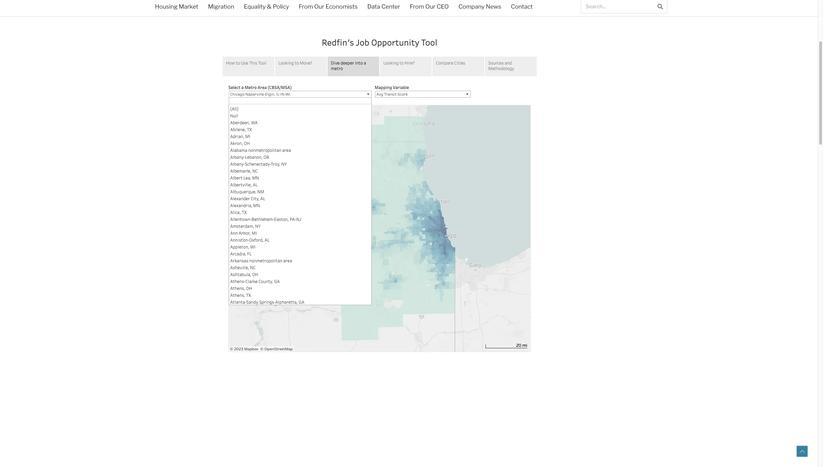 Task type: vqa. For each thing, say whether or not it's contained in the screenshot.
the leftmost sheep
no



Task type: locate. For each thing, give the bounding box(es) containing it.
from
[[299, 3, 313, 10], [410, 3, 424, 10]]

opportunity score
[[216, 11, 315, 25]]

Search... search field
[[582, 0, 654, 13]]

1 from from the left
[[299, 3, 313, 10]]

1 our from the left
[[315, 3, 325, 10]]

ceo
[[437, 3, 449, 10]]

data center
[[368, 3, 401, 10]]

1 horizontal spatial from
[[410, 3, 424, 10]]

contact link
[[507, 0, 538, 15]]

data center link
[[363, 0, 405, 15]]

0 horizontal spatial our
[[315, 3, 325, 10]]

0 horizontal spatial from
[[299, 3, 313, 10]]

company news link
[[454, 0, 507, 15]]

housing market
[[155, 3, 199, 10]]

our left economists
[[315, 3, 325, 10]]

2 our from the left
[[426, 3, 436, 10]]

1 horizontal spatial our
[[426, 3, 436, 10]]

contact
[[511, 3, 533, 10]]

score
[[283, 11, 315, 25]]

from our economists link
[[294, 0, 363, 15]]

from up "score"
[[299, 3, 313, 10]]

our
[[315, 3, 325, 10], [426, 3, 436, 10]]

None search field
[[581, 0, 668, 13]]

economists
[[326, 3, 358, 10]]

equality
[[244, 3, 266, 10]]

housing
[[155, 3, 178, 10]]

from for from our economists
[[299, 3, 313, 10]]

company news
[[459, 3, 502, 10]]

from our ceo link
[[405, 0, 454, 15]]

policy
[[273, 3, 289, 10]]

our left 'ceo'
[[426, 3, 436, 10]]

2 from from the left
[[410, 3, 424, 10]]

from our economists
[[299, 3, 358, 10]]

from left 'ceo'
[[410, 3, 424, 10]]

equality & policy
[[244, 3, 289, 10]]

our for ceo
[[426, 3, 436, 10]]

migration
[[208, 3, 234, 10]]



Task type: describe. For each thing, give the bounding box(es) containing it.
search image
[[658, 4, 664, 9]]

equality & policy link
[[239, 0, 294, 15]]

housing market link
[[150, 0, 203, 15]]

center
[[382, 3, 401, 10]]

migration link
[[203, 0, 239, 15]]

company
[[459, 3, 485, 10]]

&
[[267, 3, 272, 10]]

from our ceo
[[410, 3, 449, 10]]

news
[[486, 3, 502, 10]]

from for from our ceo
[[410, 3, 424, 10]]

market
[[179, 3, 199, 10]]

our for economists
[[315, 3, 325, 10]]

data
[[368, 3, 381, 10]]

opportunity
[[216, 11, 281, 25]]



